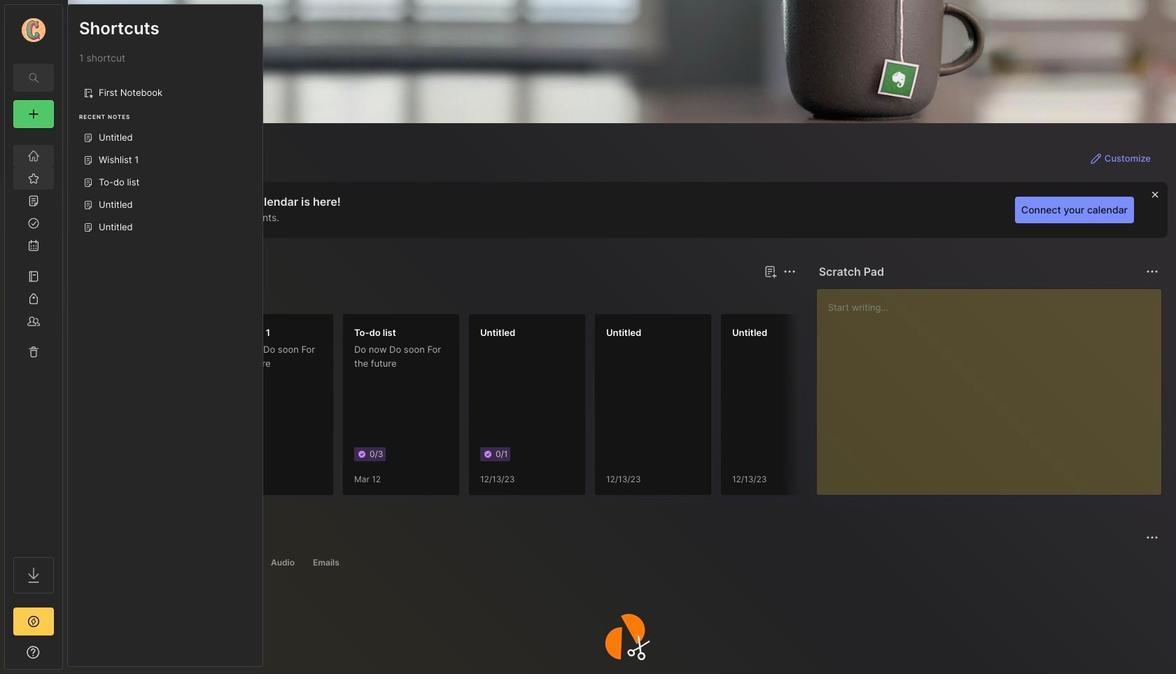 Task type: vqa. For each thing, say whether or not it's contained in the screenshot.
main ELEMENT
yes



Task type: describe. For each thing, give the bounding box(es) containing it.
main element
[[0, 0, 67, 674]]

account image
[[22, 18, 46, 42]]

upgrade image
[[25, 613, 42, 630]]

click to expand image
[[61, 648, 72, 665]]

edit search image
[[25, 69, 42, 86]]



Task type: locate. For each thing, give the bounding box(es) containing it.
Start writing… text field
[[828, 289, 1161, 484]]

WHAT'S NEW field
[[5, 641, 62, 664]]

row group
[[90, 314, 1099, 504]]

Account field
[[5, 16, 62, 44]]

home image
[[27, 149, 41, 163]]

tab
[[140, 288, 197, 305], [93, 555, 147, 571], [200, 555, 259, 571], [265, 555, 301, 571], [307, 555, 346, 571]]

tree inside the main 'element'
[[5, 137, 62, 545]]

tab list
[[93, 555, 1157, 571]]

tree
[[5, 137, 62, 545]]



